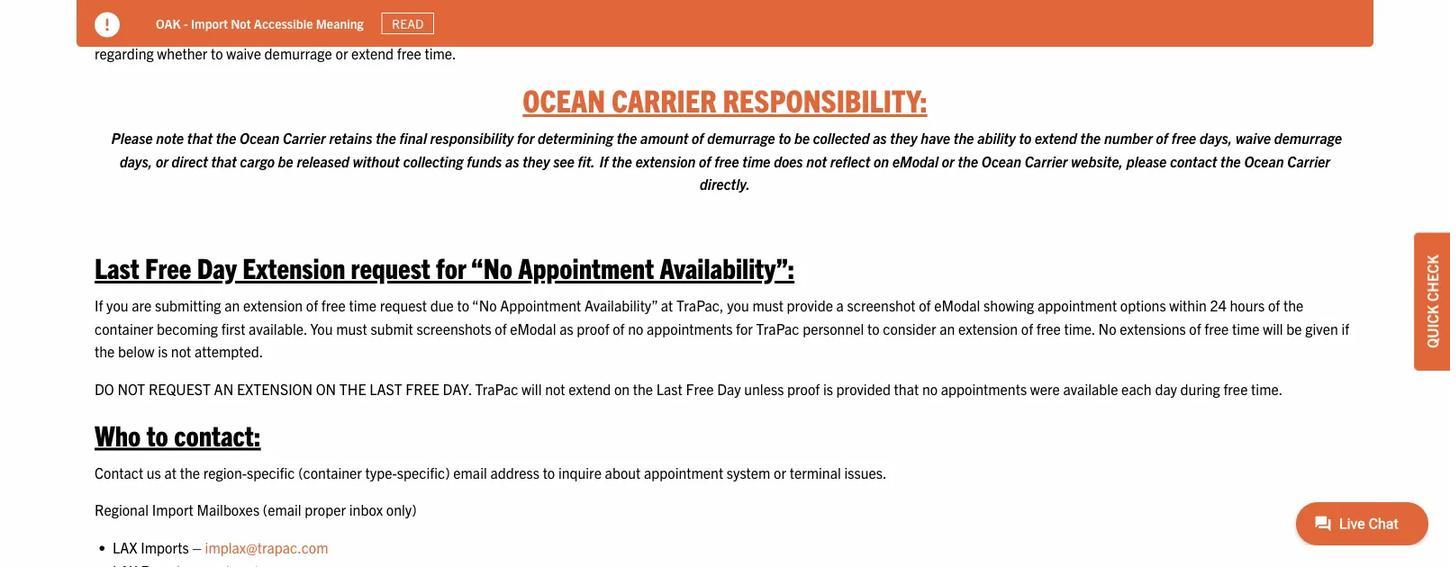 Task type: locate. For each thing, give the bounding box(es) containing it.
at inside if you are submitting an extension of free time request due to "no appointment availability" at trapac, you must provide a screenshot of emodal showing appointment options within 24 hours of the container becoming first available. you must submit screenshots of emodal as proof of no appointments for trapac personnel to consider an extension of free time. no extensions of free time will be given if the below is not attempted.
[[661, 296, 673, 314]]

are
[[132, 296, 152, 314]]

appointment right "about"
[[644, 463, 723, 481]]

0 vertical spatial trapac
[[756, 319, 799, 337]]

as
[[873, 129, 887, 147], [505, 152, 519, 170], [560, 319, 574, 337]]

0 vertical spatial request
[[351, 249, 430, 285]]

"no
[[471, 249, 513, 285], [472, 296, 497, 314]]

1 vertical spatial extend
[[1035, 129, 1077, 147]]

for
[[517, 129, 535, 147], [436, 249, 466, 285], [736, 319, 753, 337]]

0 vertical spatial extend
[[351, 44, 394, 62]]

emodal down have
[[893, 152, 939, 170]]

trapac inside if you are submitting an extension of free time request due to "no appointment availability" at trapac, you must provide a screenshot of emodal showing appointment options within 24 hours of the container becoming first available. you must submit screenshots of emodal as proof of no appointments for trapac personnel to consider an extension of free time. no extensions of free time will be given if the below is not attempted.
[[756, 319, 799, 337]]

1 vertical spatial appointments
[[941, 380, 1027, 398]]

be left given
[[1287, 319, 1302, 337]]

free left unless
[[686, 380, 714, 398]]

0 horizontal spatial on
[[614, 380, 630, 398]]

will inside if you are submitting an extension of free time request due to "no appointment availability" at trapac, you must provide a screenshot of emodal showing appointment options within 24 hours of the container becoming first available. you must submit screenshots of emodal as proof of no appointments for trapac personnel to consider an extension of free time. no extensions of free time will be given if the below is not attempted.
[[1263, 319, 1283, 337]]

extend down agree
[[351, 44, 394, 62]]

1 horizontal spatial time.
[[1064, 319, 1095, 337]]

does left reflect
[[774, 152, 803, 170]]

the right read
[[431, 21, 451, 39]]

1 vertical spatial must
[[336, 319, 367, 337]]

of down showing
[[1021, 319, 1033, 337]]

submitting
[[155, 296, 221, 314]]

bco up 'responsibility:'
[[765, 21, 794, 39]]

extend inside the if a bco (beneficial cargo owner) does not agree with the decision made by the terminal, we will provide the bco with the vocc's contact information so that the vocc can make a final determination regarding whether to waive demurrage or extend free time.
[[351, 44, 394, 62]]

for up due
[[436, 249, 466, 285]]

does
[[307, 21, 337, 39], [774, 152, 803, 170]]

they
[[890, 129, 918, 147], [523, 152, 550, 170]]

for inside if you are submitting an extension of free time request due to "no appointment availability" at trapac, you must provide a screenshot of emodal showing appointment options within 24 hours of the container becoming first available. you must submit screenshots of emodal as proof of no appointments for trapac personnel to consider an extension of free time. no extensions of free time will be given if the below is not attempted.
[[736, 319, 753, 337]]

day
[[197, 249, 237, 285], [717, 380, 741, 398]]

"no inside if you are submitting an extension of free time request due to "no appointment availability" at trapac, you must provide a screenshot of emodal showing appointment options within 24 hours of the container becoming first available. you must submit screenshots of emodal as proof of no appointments for trapac personnel to consider an extension of free time. no extensions of free time will be given if the below is not attempted.
[[472, 296, 497, 314]]

0 horizontal spatial will
[[522, 380, 542, 398]]

time up directly.
[[743, 152, 771, 170]]

days, right number
[[1200, 129, 1233, 147]]

with right agree
[[402, 21, 428, 39]]

implax@trapac.com
[[205, 538, 328, 556]]

not left agree
[[340, 21, 360, 39]]

emodal left showing
[[934, 296, 981, 314]]

days,
[[1200, 129, 1233, 147], [120, 152, 152, 170]]

of down "availability""
[[613, 319, 625, 337]]

free down read
[[397, 44, 421, 62]]

1 horizontal spatial an
[[940, 319, 955, 337]]

1 vertical spatial as
[[505, 152, 519, 170]]

0 horizontal spatial proof
[[577, 319, 609, 337]]

extend up website, in the top right of the page
[[1035, 129, 1077, 147]]

0 horizontal spatial time.
[[425, 44, 456, 62]]

1 horizontal spatial as
[[560, 319, 574, 337]]

1 vertical spatial if
[[599, 152, 609, 170]]

no down consider
[[922, 380, 938, 398]]

due
[[430, 296, 454, 314]]

1 horizontal spatial is
[[823, 380, 833, 398]]

1 horizontal spatial you
[[727, 296, 749, 314]]

2 horizontal spatial be
[[1287, 319, 1302, 337]]

a up regarding
[[106, 21, 114, 39]]

0 horizontal spatial bco
[[117, 21, 146, 39]]

an right consider
[[940, 319, 955, 337]]

to down cargo
[[211, 44, 223, 62]]

specific
[[247, 463, 295, 481]]

final right make
[[1208, 21, 1235, 39]]

0 vertical spatial time
[[743, 152, 771, 170]]

for left determining
[[517, 129, 535, 147]]

1 horizontal spatial at
[[661, 296, 673, 314]]

on down "availability""
[[614, 380, 630, 398]]

proof down "availability""
[[577, 319, 609, 337]]

0 vertical spatial provide
[[692, 21, 739, 39]]

to left inquire
[[543, 463, 555, 481]]

a inside if you are submitting an extension of free time request due to "no appointment availability" at trapac, you must provide a screenshot of emodal showing appointment options within 24 hours of the container becoming first available. you must submit screenshots of emodal as proof of no appointments for trapac personnel to consider an extension of free time. no extensions of free time will be given if the below is not attempted.
[[837, 296, 844, 314]]

on right reflect
[[874, 152, 889, 170]]

provide
[[692, 21, 739, 39], [787, 296, 833, 314]]

1 vertical spatial appointment
[[644, 463, 723, 481]]

extend up inquire
[[569, 380, 611, 398]]

at right us
[[164, 463, 177, 481]]

who to contact:
[[95, 417, 261, 452]]

import right the "-" on the left
[[191, 15, 228, 31]]

final inside please note that the ocean carrier retains the final responsibility for determining the amount of demurrage to be collected as they have the ability to extend the number of free days, waive demurrage days, or direct that cargo be released without collecting funds as they see fit.  if the extension of free time does not reflect on emodal or the ocean carrier website, please contact the ocean carrier directly.
[[400, 129, 427, 147]]

0 vertical spatial they
[[890, 129, 918, 147]]

about
[[605, 463, 641, 481]]

1 horizontal spatial free
[[686, 380, 714, 398]]

the right note
[[216, 129, 236, 147]]

1 horizontal spatial they
[[890, 129, 918, 147]]

0 vertical spatial appointments
[[647, 319, 733, 337]]

make
[[1159, 21, 1194, 39]]

you
[[106, 296, 128, 314], [727, 296, 749, 314]]

0 vertical spatial is
[[158, 342, 168, 360]]

if up container
[[95, 296, 103, 314]]

demurrage inside the if a bco (beneficial cargo owner) does not agree with the decision made by the terminal, we will provide the bco with the vocc's contact information so that the vocc can make a final determination regarding whether to waive demurrage or extend free time.
[[264, 44, 332, 62]]

must right you
[[336, 319, 367, 337]]

0 vertical spatial an
[[224, 296, 240, 314]]

for down availability":
[[736, 319, 753, 337]]

extension up 'available.'
[[243, 296, 303, 314]]

during
[[1181, 380, 1220, 398]]

2 vertical spatial emodal
[[510, 319, 556, 337]]

a up personnel
[[837, 296, 844, 314]]

request inside if you are submitting an extension of free time request due to "no appointment availability" at trapac, you must provide a screenshot of emodal showing appointment options within 24 hours of the container becoming first available. you must submit screenshots of emodal as proof of no appointments for trapac personnel to consider an extension of free time. no extensions of free time will be given if the below is not attempted.
[[380, 296, 427, 314]]

contact right please
[[1170, 152, 1217, 170]]

extension
[[636, 152, 696, 170], [243, 296, 303, 314], [958, 319, 1018, 337]]

made
[[510, 21, 545, 39]]

or down meaning
[[336, 44, 348, 62]]

appointments inside if you are submitting an extension of free time request due to "no appointment availability" at trapac, you must provide a screenshot of emodal showing appointment options within 24 hours of the container becoming first available. you must submit screenshots of emodal as proof of no appointments for trapac personnel to consider an extension of free time. no extensions of free time will be given if the below is not attempted.
[[647, 319, 733, 337]]

the left "region-"
[[180, 463, 200, 481]]

free inside the if a bco (beneficial cargo owner) does not agree with the decision made by the terminal, we will provide the bco with the vocc's contact information so that the vocc can make a final determination regarding whether to waive demurrage or extend free time.
[[397, 44, 421, 62]]

1 vertical spatial does
[[774, 152, 803, 170]]

1 vertical spatial last
[[657, 380, 683, 398]]

does right owner)
[[307, 21, 337, 39]]

owner)
[[259, 21, 304, 39]]

waive
[[226, 44, 261, 62], [1236, 129, 1271, 147]]

0 horizontal spatial you
[[106, 296, 128, 314]]

appointment inside if you are submitting an extension of free time request due to "no appointment availability" at trapac, you must provide a screenshot of emodal showing appointment options within 24 hours of the container becoming first available. you must submit screenshots of emodal as proof of no appointments for trapac personnel to consider an extension of free time. no extensions of free time will be given if the below is not attempted.
[[500, 296, 581, 314]]

time down hours
[[1232, 319, 1260, 337]]

time. down read link
[[425, 44, 456, 62]]

if inside if you are submitting an extension of free time request due to "no appointment availability" at trapac, you must provide a screenshot of emodal showing appointment options within 24 hours of the container becoming first available. you must submit screenshots of emodal as proof of no appointments for trapac personnel to consider an extension of free time. no extensions of free time will be given if the below is not attempted.
[[95, 296, 103, 314]]

the
[[339, 380, 366, 398]]

1 horizontal spatial provide
[[787, 296, 833, 314]]

0 vertical spatial no
[[628, 319, 644, 337]]

ability
[[978, 129, 1016, 147]]

you up container
[[106, 296, 128, 314]]

0 vertical spatial emodal
[[893, 152, 939, 170]]

the up website, in the top right of the page
[[1081, 129, 1101, 147]]

0 vertical spatial on
[[874, 152, 889, 170]]

not inside if you are submitting an extension of free time request due to "no appointment availability" at trapac, you must provide a screenshot of emodal showing appointment options within 24 hours of the container becoming first available. you must submit screenshots of emodal as proof of no appointments for trapac personnel to consider an extension of free time. no extensions of free time will be given if the below is not attempted.
[[171, 342, 191, 360]]

0 horizontal spatial be
[[278, 152, 293, 170]]

emodal right screenshots
[[510, 319, 556, 337]]

to inside the if a bco (beneficial cargo owner) does not agree with the decision made by the terminal, we will provide the bco with the vocc's contact information so that the vocc can make a final determination regarding whether to waive demurrage or extend free time.
[[211, 44, 223, 62]]

1 horizontal spatial final
[[1208, 21, 1235, 39]]

the up "about"
[[633, 380, 653, 398]]

1 horizontal spatial extend
[[569, 380, 611, 398]]

1 vertical spatial appointment
[[500, 296, 581, 314]]

funds
[[467, 152, 502, 170]]

2 horizontal spatial will
[[1263, 319, 1283, 337]]

1 horizontal spatial waive
[[1236, 129, 1271, 147]]

last up are at the left of the page
[[95, 249, 139, 285]]

time up the submit
[[349, 296, 377, 314]]

0 vertical spatial appointment
[[1038, 296, 1117, 314]]

at left trapac,
[[661, 296, 673, 314]]

retains
[[329, 129, 373, 147]]

2 vertical spatial time
[[1232, 319, 1260, 337]]

determining
[[538, 129, 614, 147]]

0 horizontal spatial is
[[158, 342, 168, 360]]

not up inquire
[[545, 380, 565, 398]]

if for screenshots
[[95, 296, 103, 314]]

cargo
[[240, 152, 275, 170]]

of up consider
[[919, 296, 931, 314]]

2 horizontal spatial as
[[873, 129, 887, 147]]

the
[[431, 21, 451, 39], [566, 21, 586, 39], [742, 21, 762, 39], [826, 21, 847, 39], [1070, 21, 1091, 39], [216, 129, 236, 147], [376, 129, 396, 147], [617, 129, 637, 147], [954, 129, 974, 147], [1081, 129, 1101, 147], [612, 152, 632, 170], [958, 152, 978, 170], [1221, 152, 1241, 170], [1284, 296, 1304, 314], [95, 342, 115, 360], [633, 380, 653, 398], [180, 463, 200, 481]]

you right trapac,
[[727, 296, 749, 314]]

2 vertical spatial time.
[[1251, 380, 1283, 398]]

or inside the if a bco (beneficial cargo owner) does not agree with the decision made by the terminal, we will provide the bco with the vocc's contact information so that the vocc can make a final determination regarding whether to waive demurrage or extend free time.
[[336, 44, 348, 62]]

imports
[[141, 538, 189, 556]]

if down determining
[[599, 152, 609, 170]]

contact:
[[174, 417, 261, 452]]

0 vertical spatial final
[[1208, 21, 1235, 39]]

a right make
[[1197, 21, 1205, 39]]

not
[[117, 380, 145, 398]]

0 vertical spatial extension
[[636, 152, 696, 170]]

will right day.
[[522, 380, 542, 398]]

2 horizontal spatial for
[[736, 319, 753, 337]]

1 horizontal spatial will
[[669, 21, 689, 39]]

were
[[1030, 380, 1060, 398]]

must
[[753, 296, 784, 314], [336, 319, 367, 337]]

0 horizontal spatial they
[[523, 152, 550, 170]]

no down "availability""
[[628, 319, 644, 337]]

proof right unless
[[787, 380, 820, 398]]

trapac right day.
[[475, 380, 518, 398]]

day left unless
[[717, 380, 741, 398]]

available
[[1063, 380, 1118, 398]]

appointment up "availability""
[[518, 249, 654, 285]]

a
[[106, 21, 114, 39], [1197, 21, 1205, 39], [837, 296, 844, 314]]

does inside please note that the ocean carrier retains the final responsibility for determining the amount of demurrage to be collected as they have the ability to extend the number of free days, waive demurrage days, or direct that cargo be released without collecting funds as they see fit.  if the extension of free time does not reflect on emodal or the ocean carrier website, please contact the ocean carrier directly.
[[774, 152, 803, 170]]

oak
[[156, 15, 181, 31]]

request
[[351, 249, 430, 285], [380, 296, 427, 314]]

final
[[1208, 21, 1235, 39], [400, 129, 427, 147]]

attempted.
[[195, 342, 263, 360]]

screenshots
[[417, 319, 492, 337]]

is left provided
[[823, 380, 833, 398]]

appointment up the "no"
[[1038, 296, 1117, 314]]

provide right we
[[692, 21, 739, 39]]

trapac left personnel
[[756, 319, 799, 337]]

of up please
[[1156, 129, 1169, 147]]

below
[[118, 342, 154, 360]]

not left reflect
[[807, 152, 827, 170]]

the left vocc's
[[826, 21, 847, 39]]

is inside if you are submitting an extension of free time request due to "no appointment availability" at trapac, you must provide a screenshot of emodal showing appointment options within 24 hours of the container becoming first available. you must submit screenshots of emodal as proof of no appointments for trapac personnel to consider an extension of free time. no extensions of free time will be given if the below is not attempted.
[[158, 342, 168, 360]]

vocc
[[1094, 21, 1130, 39]]

day.
[[443, 380, 472, 398]]

0 horizontal spatial no
[[628, 319, 644, 337]]

1 vertical spatial "no
[[472, 296, 497, 314]]

0 vertical spatial days,
[[1200, 129, 1233, 147]]

extend
[[351, 44, 394, 62], [1035, 129, 1077, 147], [569, 380, 611, 398]]

is right below
[[158, 342, 168, 360]]

1 horizontal spatial must
[[753, 296, 784, 314]]

0 vertical spatial for
[[517, 129, 535, 147]]

1 horizontal spatial appointment
[[1038, 296, 1117, 314]]

1 horizontal spatial time
[[743, 152, 771, 170]]

the left vocc
[[1070, 21, 1091, 39]]

as inside if you are submitting an extension of free time request due to "no appointment availability" at trapac, you must provide a screenshot of emodal showing appointment options within 24 hours of the container becoming first available. you must submit screenshots of emodal as proof of no appointments for trapac personnel to consider an extension of free time. no extensions of free time will be given if the below is not attempted.
[[560, 319, 574, 337]]

final up collecting
[[400, 129, 427, 147]]

that right so
[[1042, 21, 1067, 39]]

0 vertical spatial if
[[95, 21, 103, 39]]

2 vertical spatial be
[[1287, 319, 1302, 337]]

0 vertical spatial does
[[307, 21, 337, 39]]

last free day extension request for "no appointment availability":
[[95, 249, 795, 285]]

0 vertical spatial last
[[95, 249, 139, 285]]

collecting
[[403, 152, 464, 170]]

contact right vocc's
[[900, 21, 947, 39]]

will down hours
[[1263, 319, 1283, 337]]

quick
[[1423, 305, 1441, 348]]

if inside the if a bco (beneficial cargo owner) does not agree with the decision made by the terminal, we will provide the bco with the vocc's contact information so that the vocc can make a final determination regarding whether to waive demurrage or extend free time.
[[95, 21, 103, 39]]

1 horizontal spatial extension
[[636, 152, 696, 170]]

not inside the if a bco (beneficial cargo owner) does not agree with the decision made by the terminal, we will provide the bco with the vocc's contact information so that the vocc can make a final determination regarding whether to waive demurrage or extend free time.
[[340, 21, 360, 39]]

0 horizontal spatial time
[[349, 296, 377, 314]]

1 vertical spatial be
[[278, 152, 293, 170]]

time.
[[425, 44, 456, 62], [1064, 319, 1095, 337], [1251, 380, 1283, 398]]

to
[[211, 44, 223, 62], [779, 129, 791, 147], [1019, 129, 1032, 147], [457, 296, 469, 314], [867, 319, 880, 337], [147, 417, 168, 452], [543, 463, 555, 481]]

free up you
[[321, 296, 346, 314]]

trapac
[[756, 319, 799, 337], [475, 380, 518, 398]]

direct
[[172, 152, 208, 170]]

1 horizontal spatial on
[[874, 152, 889, 170]]

not
[[340, 21, 360, 39], [807, 152, 827, 170], [171, 342, 191, 360], [545, 380, 565, 398]]

free left the "no"
[[1037, 319, 1061, 337]]

0 horizontal spatial provide
[[692, 21, 739, 39]]

0 horizontal spatial does
[[307, 21, 337, 39]]

within
[[1170, 296, 1207, 314]]

region-
[[203, 463, 247, 481]]

provide up personnel
[[787, 296, 833, 314]]

system
[[727, 463, 771, 481]]

0 vertical spatial time.
[[425, 44, 456, 62]]

2 vertical spatial will
[[522, 380, 542, 398]]

last
[[95, 249, 139, 285], [657, 380, 683, 398]]

2 vertical spatial extension
[[958, 319, 1018, 337]]

time. left the "no"
[[1064, 319, 1095, 337]]

solid image
[[95, 12, 120, 37]]

(beneficial
[[149, 21, 216, 39]]

1 horizontal spatial trapac
[[756, 319, 799, 337]]

will right we
[[669, 21, 689, 39]]

0 vertical spatial free
[[145, 249, 191, 285]]

days, down the please
[[120, 152, 152, 170]]

0 vertical spatial will
[[669, 21, 689, 39]]

on
[[316, 380, 336, 398]]

appointment left "availability""
[[500, 296, 581, 314]]

last
[[369, 380, 402, 398]]

1 horizontal spatial does
[[774, 152, 803, 170]]

appointment inside if you are submitting an extension of free time request due to "no appointment availability" at trapac, you must provide a screenshot of emodal showing appointment options within 24 hours of the container becoming first available. you must submit screenshots of emodal as proof of no appointments for trapac personnel to consider an extension of free time. no extensions of free time will be given if the below is not attempted.
[[1038, 296, 1117, 314]]

2 horizontal spatial a
[[1197, 21, 1205, 39]]

regional import mailboxes (email proper inbox only)
[[95, 501, 417, 519]]

demurrage
[[264, 44, 332, 62], [707, 129, 775, 147], [1275, 129, 1343, 147]]



Task type: vqa. For each thing, say whether or not it's contained in the screenshot.
In Yard (2B) yun/065e
no



Task type: describe. For each thing, give the bounding box(es) containing it.
2 horizontal spatial extension
[[958, 319, 1018, 337]]

the right hours
[[1284, 296, 1304, 314]]

not inside please note that the ocean carrier retains the final responsibility for determining the amount of demurrage to be collected as they have the ability to extend the number of free days, waive demurrage days, or direct that cargo be released without collecting funds as they see fit.  if the extension of free time does not reflect on emodal or the ocean carrier website, please contact the ocean carrier directly.
[[807, 152, 827, 170]]

2 horizontal spatial time.
[[1251, 380, 1283, 398]]

2 horizontal spatial time
[[1232, 319, 1260, 337]]

if you are submitting an extension of free time request due to "no appointment availability" at trapac, you must provide a screenshot of emodal showing appointment options within 24 hours of the container becoming first available. you must submit screenshots of emodal as proof of no appointments for trapac personnel to consider an extension of free time. no extensions of free time will be given if the below is not attempted.
[[95, 296, 1350, 360]]

0 vertical spatial "no
[[471, 249, 513, 285]]

2 bco from the left
[[765, 21, 794, 39]]

the left amount
[[617, 129, 637, 147]]

contact inside please note that the ocean carrier retains the final responsibility for determining the amount of demurrage to be collected as they have the ability to extend the number of free days, waive demurrage days, or direct that cargo be released without collecting funds as they see fit.  if the extension of free time does not reflect on emodal or the ocean carrier website, please contact the ocean carrier directly.
[[1170, 152, 1217, 170]]

have
[[921, 129, 951, 147]]

of down within
[[1189, 319, 1201, 337]]

availability"
[[585, 296, 658, 314]]

number
[[1104, 129, 1153, 147]]

1 you from the left
[[106, 296, 128, 314]]

us
[[147, 463, 161, 481]]

or right system
[[774, 463, 786, 481]]

0 horizontal spatial for
[[436, 249, 466, 285]]

1 vertical spatial on
[[614, 380, 630, 398]]

contact us at the region-specific (container type-specific) email address to inquire about appointment system or terminal issues.
[[95, 463, 887, 481]]

0 vertical spatial as
[[873, 129, 887, 147]]

by
[[548, 21, 563, 39]]

0 horizontal spatial a
[[106, 21, 114, 39]]

free down the 24
[[1205, 319, 1229, 337]]

waive inside the if a bco (beneficial cargo owner) does not agree with the decision made by the terminal, we will provide the bco with the vocc's contact information so that the vocc can make a final determination regarding whether to waive demurrage or extend free time.
[[226, 44, 261, 62]]

proper
[[305, 501, 346, 519]]

of right screenshots
[[495, 319, 507, 337]]

1 vertical spatial is
[[823, 380, 833, 398]]

the up the "without"
[[376, 129, 396, 147]]

the down container
[[95, 342, 115, 360]]

not
[[231, 15, 251, 31]]

0 horizontal spatial as
[[505, 152, 519, 170]]

that inside the if a bco (beneficial cargo owner) does not agree with the decision made by the terminal, we will provide the bco with the vocc's contact information so that the vocc can make a final determination regarding whether to waive demurrage or extend free time.
[[1042, 21, 1067, 39]]

final inside the if a bco (beneficial cargo owner) does not agree with the decision made by the terminal, we will provide the bco with the vocc's contact information so that the vocc can make a final determination regarding whether to waive demurrage or extend free time.
[[1208, 21, 1235, 39]]

1 horizontal spatial day
[[717, 380, 741, 398]]

24
[[1210, 296, 1227, 314]]

free right number
[[1172, 129, 1197, 147]]

decision
[[454, 21, 506, 39]]

showing
[[984, 296, 1034, 314]]

regarding
[[95, 44, 154, 62]]

2 with from the left
[[797, 21, 823, 39]]

1 vertical spatial import
[[152, 501, 193, 519]]

time. inside the if a bco (beneficial cargo owner) does not agree with the decision made by the terminal, we will provide the bco with the vocc's contact information so that the vocc can make a final determination regarding whether to waive demurrage or extend free time.
[[425, 44, 456, 62]]

that right provided
[[894, 380, 919, 398]]

if
[[1342, 319, 1350, 337]]

to right due
[[457, 296, 469, 314]]

provided
[[837, 380, 891, 398]]

proof inside if you are submitting an extension of free time request due to "no appointment availability" at trapac, you must provide a screenshot of emodal showing appointment options within 24 hours of the container becoming first available. you must submit screenshots of emodal as proof of no appointments for trapac personnel to consider an extension of free time. no extensions of free time will be given if the below is not attempted.
[[577, 319, 609, 337]]

that up direct
[[187, 129, 213, 147]]

for inside please note that the ocean carrier retains the final responsibility for determining the amount of demurrage to be collected as they have the ability to extend the number of free days, waive demurrage days, or direct that cargo be released without collecting funds as they see fit.  if the extension of free time does not reflect on emodal or the ocean carrier website, please contact the ocean carrier directly.
[[517, 129, 535, 147]]

oak - import not accessible meaning
[[156, 15, 364, 31]]

the down determining
[[612, 152, 632, 170]]

0 vertical spatial import
[[191, 15, 228, 31]]

contact inside the if a bco (beneficial cargo owner) does not agree with the decision made by the terminal, we will provide the bco with the vocc's contact information so that the vocc can make a final determination regarding whether to waive demurrage or extend free time.
[[900, 21, 947, 39]]

0 horizontal spatial at
[[164, 463, 177, 481]]

of up directly.
[[699, 152, 711, 170]]

inbox
[[349, 501, 383, 519]]

submit
[[371, 319, 413, 337]]

to up us
[[147, 417, 168, 452]]

0 horizontal spatial must
[[336, 319, 367, 337]]

trapac,
[[677, 296, 724, 314]]

1 vertical spatial free
[[686, 380, 714, 398]]

1 vertical spatial days,
[[120, 152, 152, 170]]

or down have
[[942, 152, 955, 170]]

address
[[490, 463, 540, 481]]

to down 'responsibility:'
[[779, 129, 791, 147]]

1 vertical spatial an
[[940, 319, 955, 337]]

reflect
[[830, 152, 871, 170]]

if for demurrage
[[95, 21, 103, 39]]

2 you from the left
[[727, 296, 749, 314]]

free right during
[[1224, 380, 1248, 398]]

email
[[453, 463, 487, 481]]

agree
[[364, 21, 398, 39]]

information
[[950, 21, 1022, 39]]

quick check
[[1423, 255, 1441, 348]]

provide inside the if a bco (beneficial cargo owner) does not agree with the decision made by the terminal, we will provide the bco with the vocc's contact information so that the vocc can make a final determination regarding whether to waive demurrage or extend free time.
[[692, 21, 739, 39]]

vocc's
[[850, 21, 897, 39]]

personnel
[[803, 319, 864, 337]]

1 with from the left
[[402, 21, 428, 39]]

unless
[[744, 380, 784, 398]]

container
[[95, 319, 153, 337]]

(container
[[298, 463, 362, 481]]

1 horizontal spatial last
[[657, 380, 683, 398]]

the right "by"
[[566, 21, 586, 39]]

please
[[1127, 152, 1167, 170]]

2 horizontal spatial demurrage
[[1275, 129, 1343, 147]]

directly.
[[700, 175, 750, 193]]

-
[[184, 15, 188, 31]]

lax imports – implax@trapac.com
[[113, 538, 330, 556]]

request
[[149, 380, 211, 398]]

the right have
[[954, 129, 974, 147]]

type-
[[365, 463, 397, 481]]

on inside please note that the ocean carrier retains the final responsibility for determining the amount of demurrage to be collected as they have the ability to extend the number of free days, waive demurrage days, or direct that cargo be released without collecting funds as they see fit.  if the extension of free time does not reflect on emodal or the ocean carrier website, please contact the ocean carrier directly.
[[874, 152, 889, 170]]

so
[[1025, 21, 1039, 39]]

please note that the ocean carrier retains the final responsibility for determining the amount of demurrage to be collected as they have the ability to extend the number of free days, waive demurrage days, or direct that cargo be released without collecting funds as they see fit.  if the extension of free time does not reflect on emodal or the ocean carrier website, please contact the ocean carrier directly.
[[111, 129, 1343, 193]]

responsibility
[[430, 129, 514, 147]]

0 horizontal spatial appointment
[[644, 463, 723, 481]]

read
[[392, 15, 424, 32]]

be inside if you are submitting an extension of free time request due to "no appointment availability" at trapac, you must provide a screenshot of emodal showing appointment options within 24 hours of the container becoming first available. you must submit screenshots of emodal as proof of no appointments for trapac personnel to consider an extension of free time. no extensions of free time will be given if the below is not attempted.
[[1287, 319, 1302, 337]]

0 horizontal spatial extension
[[243, 296, 303, 314]]

no inside if you are submitting an extension of free time request due to "no appointment availability" at trapac, you must provide a screenshot of emodal showing appointment options within 24 hours of the container becoming first available. you must submit screenshots of emodal as proof of no appointments for trapac personnel to consider an extension of free time. no extensions of free time will be given if the below is not attempted.
[[628, 319, 644, 337]]

inquire
[[558, 463, 602, 481]]

options
[[1120, 296, 1166, 314]]

free up directly.
[[715, 152, 739, 170]]

do not request an extension on the last free day. trapac will not extend on the last free day unless proof is provided that no appointments were available each day during free time.
[[95, 380, 1283, 398]]

collected
[[813, 129, 870, 147]]

1 vertical spatial emodal
[[934, 296, 981, 314]]

terminal
[[790, 463, 841, 481]]

ocean carrier responsibility:
[[523, 80, 928, 119]]

consider
[[883, 319, 936, 337]]

to down screenshot
[[867, 319, 880, 337]]

implax@trapac.com link
[[205, 538, 330, 556]]

given
[[1306, 319, 1338, 337]]

extend inside please note that the ocean carrier retains the final responsibility for determining the amount of demurrage to be collected as they have the ability to extend the number of free days, waive demurrage days, or direct that cargo be released without collecting funds as they see fit.  if the extension of free time does not reflect on emodal or the ocean carrier website, please contact the ocean carrier directly.
[[1035, 129, 1077, 147]]

extension
[[237, 380, 313, 398]]

the down ability
[[958, 152, 978, 170]]

0 vertical spatial appointment
[[518, 249, 654, 285]]

0 vertical spatial be
[[795, 129, 810, 147]]

day
[[1155, 380, 1177, 398]]

1 vertical spatial time
[[349, 296, 377, 314]]

amount
[[641, 129, 689, 147]]

time inside please note that the ocean carrier retains the final responsibility for determining the amount of demurrage to be collected as they have the ability to extend the number of free days, waive demurrage days, or direct that cargo be released without collecting funds as they see fit.  if the extension of free time does not reflect on emodal or the ocean carrier website, please contact the ocean carrier directly.
[[743, 152, 771, 170]]

each
[[1122, 380, 1152, 398]]

if inside please note that the ocean carrier retains the final responsibility for determining the amount of demurrage to be collected as they have the ability to extend the number of free days, waive demurrage days, or direct that cargo be released without collecting funds as they see fit.  if the extension of free time does not reflect on emodal or the ocean carrier website, please contact the ocean carrier directly.
[[599, 152, 609, 170]]

extension
[[242, 249, 345, 285]]

terminal,
[[589, 21, 645, 39]]

0 vertical spatial day
[[197, 249, 237, 285]]

the right please
[[1221, 152, 1241, 170]]

or down note
[[156, 152, 168, 170]]

first
[[221, 319, 245, 337]]

the up ocean carrier responsibility:
[[742, 21, 762, 39]]

mailboxes
[[197, 501, 260, 519]]

1 vertical spatial proof
[[787, 380, 820, 398]]

read link
[[382, 12, 434, 34]]

emodal inside please note that the ocean carrier retains the final responsibility for determining the amount of demurrage to be collected as they have the ability to extend the number of free days, waive demurrage days, or direct that cargo be released without collecting funds as they see fit.  if the extension of free time does not reflect on emodal or the ocean carrier website, please contact the ocean carrier directly.
[[893, 152, 939, 170]]

if a bco (beneficial cargo owner) does not agree with the decision made by the terminal, we will provide the bco with the vocc's contact information so that the vocc can make a final determination regarding whether to waive demurrage or extend free time.
[[95, 21, 1325, 62]]

determination
[[1238, 21, 1325, 39]]

time. inside if you are submitting an extension of free time request due to "no appointment availability" at trapac, you must provide a screenshot of emodal showing appointment options within 24 hours of the container becoming first available. you must submit screenshots of emodal as proof of no appointments for trapac personnel to consider an extension of free time. no extensions of free time will be given if the below is not attempted.
[[1064, 319, 1095, 337]]

who
[[95, 417, 141, 452]]

provide inside if you are submitting an extension of free time request due to "no appointment availability" at trapac, you must provide a screenshot of emodal showing appointment options within 24 hours of the container becoming first available. you must submit screenshots of emodal as proof of no appointments for trapac personnel to consider an extension of free time. no extensions of free time will be given if the below is not attempted.
[[787, 296, 833, 314]]

1 horizontal spatial demurrage
[[707, 129, 775, 147]]

responsibility:
[[723, 80, 928, 119]]

of up you
[[306, 296, 318, 314]]

free
[[406, 380, 439, 398]]

1 horizontal spatial days,
[[1200, 129, 1233, 147]]

of right amount
[[692, 129, 704, 147]]

1 horizontal spatial no
[[922, 380, 938, 398]]

without
[[353, 152, 400, 170]]

1 bco from the left
[[117, 21, 146, 39]]

2 vertical spatial extend
[[569, 380, 611, 398]]

issues.
[[845, 463, 887, 481]]

screenshot
[[847, 296, 916, 314]]

does inside the if a bco (beneficial cargo owner) does not agree with the decision made by the terminal, we will provide the bco with the vocc's contact information so that the vocc can make a final determination regarding whether to waive demurrage or extend free time.
[[307, 21, 337, 39]]

please
[[111, 129, 153, 147]]

0 horizontal spatial last
[[95, 249, 139, 285]]

to right ability
[[1019, 129, 1032, 147]]

(email
[[263, 501, 301, 519]]

will inside the if a bco (beneficial cargo owner) does not agree with the decision made by the terminal, we will provide the bco with the vocc's contact information so that the vocc can make a final determination regarding whether to waive demurrage or extend free time.
[[669, 21, 689, 39]]

of right hours
[[1268, 296, 1280, 314]]

1 vertical spatial they
[[523, 152, 550, 170]]

whether
[[157, 44, 207, 62]]

extension inside please note that the ocean carrier retains the final responsibility for determining the amount of demurrage to be collected as they have the ability to extend the number of free days, waive demurrage days, or direct that cargo be released without collecting funds as they see fit.  if the extension of free time does not reflect on emodal or the ocean carrier website, please contact the ocean carrier directly.
[[636, 152, 696, 170]]

waive inside please note that the ocean carrier retains the final responsibility for determining the amount of demurrage to be collected as they have the ability to extend the number of free days, waive demurrage days, or direct that cargo be released without collecting funds as they see fit.  if the extension of free time does not reflect on emodal or the ocean carrier website, please contact the ocean carrier directly.
[[1236, 129, 1271, 147]]

website,
[[1071, 152, 1123, 170]]

hours
[[1230, 296, 1265, 314]]

that left cargo
[[211, 152, 237, 170]]

becoming
[[157, 319, 218, 337]]

an
[[214, 380, 234, 398]]

see
[[553, 152, 575, 170]]

quick check link
[[1414, 233, 1450, 371]]

only)
[[386, 501, 417, 519]]

available.
[[249, 319, 307, 337]]

1 vertical spatial trapac
[[475, 380, 518, 398]]



